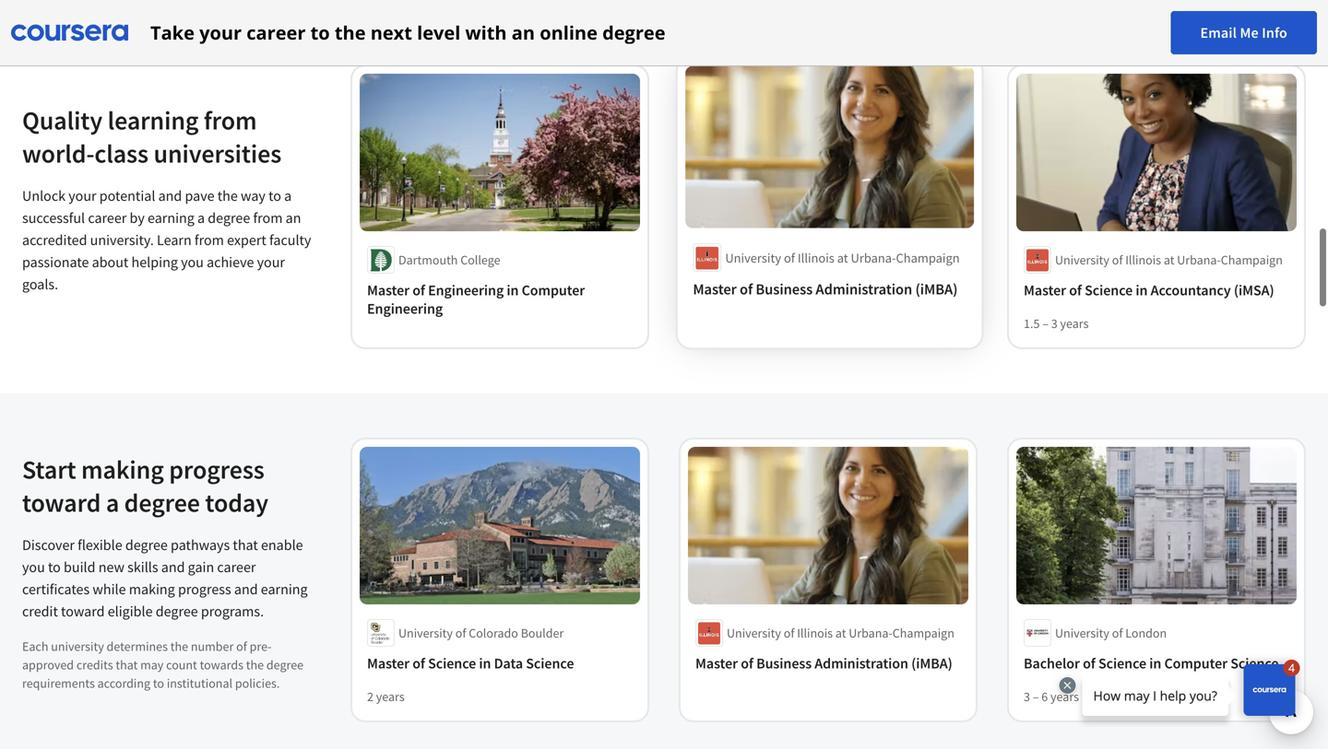 Task type: describe. For each thing, give the bounding box(es) containing it.
university of london
[[1055, 625, 1167, 642]]

bachelor of science in computer science
[[1024, 655, 1279, 673]]

start
[[22, 454, 76, 486]]

that inside the each university determines the number of pre- approved credits that may count towards the degree requirements according to institutional policies.
[[116, 657, 138, 674]]

years right 2
[[376, 689, 405, 706]]

toward inside discover flexible degree pathways that enable you to build new skills and gain career certificates while making progress and earning credit toward eligible degree programs.
[[61, 603, 105, 621]]

bachelor
[[1024, 655, 1080, 673]]

you inside discover flexible degree pathways that enable you to build new skills and gain career certificates while making progress and earning credit toward eligible degree programs.
[[22, 559, 45, 577]]

accredited
[[22, 231, 87, 250]]

1 vertical spatial a
[[197, 209, 205, 227]]

build
[[64, 559, 95, 577]]

1 vertical spatial master of business administration (imba) link
[[696, 655, 961, 673]]

2 years
[[367, 689, 405, 706]]

me
[[1240, 24, 1259, 42]]

discover flexible degree pathways that enable you to build new skills and gain career certificates while making progress and earning credit toward eligible degree programs.
[[22, 536, 308, 621]]

in for master of science in accountancy (imsa)
[[1136, 281, 1148, 300]]

urbana- for master of science in accountancy (imsa) link on the right top of the page
[[1177, 252, 1221, 268]]

london
[[1126, 625, 1167, 642]]

gain
[[188, 559, 214, 577]]

helping
[[131, 253, 178, 272]]

2
[[367, 689, 374, 706]]

quality
[[22, 104, 102, 137]]

degree right online on the top of the page
[[602, 20, 666, 45]]

colorado
[[469, 625, 518, 642]]

master of science in data science link
[[367, 655, 633, 673]]

dartmouth college
[[398, 252, 500, 268]]

making inside discover flexible degree pathways that enable you to build new skills and gain career certificates while making progress and earning credit toward eligible degree programs.
[[129, 581, 175, 599]]

in for bachelor of science in computer science
[[1150, 655, 1162, 673]]

master of science in data science
[[367, 655, 574, 673]]

today
[[205, 487, 268, 519]]

career inside unlock your potential and pave the way to a successful career by earning a degree from an accredited university. learn from expert faculty passionate about helping you achieve your goals.
[[88, 209, 127, 227]]

universities
[[154, 137, 281, 170]]

achieve
[[207, 253, 254, 272]]

the left next
[[335, 20, 366, 45]]

college
[[460, 252, 500, 268]]

class
[[94, 137, 149, 170]]

credit
[[22, 603, 58, 621]]

next
[[371, 20, 412, 45]]

years for bachelor
[[1051, 689, 1079, 706]]

email
[[1200, 24, 1237, 42]]

(imba) for the top master of business administration (imba) link
[[915, 280, 958, 299]]

way
[[241, 187, 266, 205]]

boulder
[[521, 625, 564, 642]]

level
[[417, 20, 461, 45]]

business for bottom master of business administration (imba) link
[[756, 655, 812, 673]]

university of colorado boulder
[[398, 625, 564, 642]]

passionate
[[22, 253, 89, 272]]

email me info
[[1200, 24, 1288, 42]]

university
[[51, 639, 104, 655]]

start making progress toward a degree today
[[22, 454, 268, 519]]

– for master
[[1043, 315, 1049, 332]]

new
[[98, 559, 124, 577]]

determines
[[107, 639, 168, 655]]

making inside start making progress toward a degree today
[[81, 454, 164, 486]]

master of engineering in computer engineering link
[[367, 281, 633, 318]]

take your career to the next level with an online degree
[[150, 20, 666, 45]]

1 vertical spatial master of business administration (imba)
[[696, 655, 953, 673]]

in for master of science in data science
[[479, 655, 491, 673]]

pre-
[[250, 639, 272, 655]]

from inside quality learning from world-class universities
[[204, 104, 257, 137]]

an inside unlock your potential and pave the way to a successful career by earning a degree from an accredited university. learn from expert faculty passionate about helping you achieve your goals.
[[286, 209, 301, 227]]

toward inside start making progress toward a degree today
[[22, 487, 101, 519]]

pathways
[[171, 536, 230, 555]]

credits
[[76, 657, 113, 674]]

skills
[[127, 559, 158, 577]]

eligible
[[108, 603, 153, 621]]

0 vertical spatial administration
[[816, 280, 912, 299]]

online
[[540, 20, 598, 45]]

each university determines the number of pre- approved credits that may count towards the degree requirements according to institutional policies.
[[22, 639, 304, 692]]

master for science
[[367, 655, 410, 673]]

degree inside unlock your potential and pave the way to a successful career by earning a degree from an accredited university. learn from expert faculty passionate about helping you achieve your goals.
[[208, 209, 250, 227]]

master of science in accountancy (imsa)
[[1024, 281, 1274, 300]]

info
[[1262, 24, 1288, 42]]

master for engineering
[[367, 281, 410, 300]]

approved
[[22, 657, 74, 674]]

discover
[[22, 536, 75, 555]]

each
[[22, 639, 48, 655]]

enable
[[261, 536, 303, 555]]

according
[[97, 676, 150, 692]]

unlock
[[22, 187, 66, 205]]

institutional
[[167, 676, 233, 692]]

with
[[465, 20, 507, 45]]

while
[[93, 581, 126, 599]]

university for 1.5 – 3 years
[[1055, 252, 1110, 268]]

that inside discover flexible degree pathways that enable you to build new skills and gain career certificates while making progress and earning credit toward eligible degree programs.
[[233, 536, 258, 555]]

2 horizontal spatial a
[[284, 187, 292, 205]]

you inside unlock your potential and pave the way to a successful career by earning a degree from an accredited university. learn from expert faculty passionate about helping you achieve your goals.
[[181, 253, 204, 272]]

degree up skills
[[125, 536, 168, 555]]

1 vertical spatial from
[[253, 209, 283, 227]]

certificates
[[22, 581, 90, 599]]

master of engineering in computer engineering
[[367, 281, 585, 318]]

the up count
[[170, 639, 188, 655]]

potential
[[99, 187, 155, 205]]

data
[[494, 655, 523, 673]]

to left next
[[310, 20, 330, 45]]

1 vertical spatial administration
[[815, 655, 909, 673]]



Task type: locate. For each thing, give the bounding box(es) containing it.
0 vertical spatial from
[[204, 104, 257, 137]]

0 vertical spatial computer
[[522, 281, 585, 300]]

earning inside unlock your potential and pave the way to a successful career by earning a degree from an accredited university. learn from expert faculty passionate about helping you achieve your goals.
[[148, 209, 194, 227]]

0 horizontal spatial computer
[[522, 281, 585, 300]]

toward down "while" on the left bottom of page
[[61, 603, 105, 621]]

engineering down the college
[[428, 281, 504, 300]]

and left gain
[[161, 559, 185, 577]]

making
[[81, 454, 164, 486], [129, 581, 175, 599]]

programs.
[[201, 603, 264, 621]]

from
[[204, 104, 257, 137], [253, 209, 283, 227], [195, 231, 224, 250]]

–
[[1043, 315, 1049, 332], [1033, 689, 1039, 706]]

years
[[1060, 315, 1089, 332], [376, 689, 405, 706], [1051, 689, 1079, 706]]

urbana- for the top master of business administration (imba) link
[[851, 249, 896, 266]]

you down learn
[[181, 253, 204, 272]]

in inside master of engineering in computer engineering
[[507, 281, 519, 300]]

2 vertical spatial career
[[217, 559, 256, 577]]

you
[[181, 253, 204, 272], [22, 559, 45, 577]]

degree right eligible
[[156, 603, 198, 621]]

that up "according"
[[116, 657, 138, 674]]

the inside unlock your potential and pave the way to a successful career by earning a degree from an accredited university. learn from expert faculty passionate about helping you achieve your goals.
[[217, 187, 238, 205]]

of inside the each university determines the number of pre- approved credits that may count towards the degree requirements according to institutional policies.
[[236, 639, 247, 655]]

a down pave
[[197, 209, 205, 227]]

0 horizontal spatial you
[[22, 559, 45, 577]]

making right start
[[81, 454, 164, 486]]

0 vertical spatial earning
[[148, 209, 194, 227]]

1 vertical spatial business
[[756, 655, 812, 673]]

from down the way
[[253, 209, 283, 227]]

0 horizontal spatial an
[[286, 209, 301, 227]]

2 vertical spatial your
[[257, 253, 285, 272]]

of
[[784, 249, 795, 266], [1112, 252, 1123, 268], [740, 280, 753, 299], [413, 281, 425, 300], [1069, 281, 1082, 300], [455, 625, 466, 642], [784, 625, 795, 642], [1112, 625, 1123, 642], [236, 639, 247, 655], [413, 655, 425, 673], [741, 655, 754, 673], [1083, 655, 1096, 673]]

engineering
[[428, 281, 504, 300], [367, 300, 443, 318]]

computer
[[522, 281, 585, 300], [1165, 655, 1228, 673]]

master of business administration (imba)
[[693, 280, 958, 299], [696, 655, 953, 673]]

in for master of engineering in computer engineering
[[507, 281, 519, 300]]

university.
[[90, 231, 154, 250]]

a up flexible
[[106, 487, 119, 519]]

0 vertical spatial (imba)
[[915, 280, 958, 299]]

your
[[199, 20, 242, 45], [68, 187, 96, 205], [257, 253, 285, 272]]

0 horizontal spatial a
[[106, 487, 119, 519]]

expert
[[227, 231, 266, 250]]

0 vertical spatial 3
[[1051, 315, 1058, 332]]

urbana- for bottom master of business administration (imba) link
[[849, 625, 893, 642]]

accountancy
[[1151, 281, 1231, 300]]

1.5 – 3 years
[[1024, 315, 1089, 332]]

pave
[[185, 187, 215, 205]]

2 horizontal spatial your
[[257, 253, 285, 272]]

0 horizontal spatial that
[[116, 657, 138, 674]]

coursera image
[[11, 18, 128, 48]]

requirements
[[22, 676, 95, 692]]

by
[[130, 209, 145, 227]]

earning down 'enable'
[[261, 581, 308, 599]]

1 horizontal spatial a
[[197, 209, 205, 227]]

3 right 1.5
[[1051, 315, 1058, 332]]

at
[[837, 249, 848, 266], [1164, 252, 1175, 268], [836, 625, 846, 642]]

0 vertical spatial that
[[233, 536, 258, 555]]

bachelor of science in computer science link
[[1024, 655, 1290, 673]]

to
[[310, 20, 330, 45], [269, 187, 281, 205], [48, 559, 61, 577], [153, 676, 164, 692]]

1 vertical spatial 3
[[1024, 689, 1030, 706]]

master of business administration (imba) link
[[693, 280, 967, 299], [696, 655, 961, 673]]

an right with
[[512, 20, 535, 45]]

6
[[1042, 689, 1048, 706]]

progress inside start making progress toward a degree today
[[169, 454, 265, 486]]

to inside discover flexible degree pathways that enable you to build new skills and gain career certificates while making progress and earning credit toward eligible degree programs.
[[48, 559, 61, 577]]

(imba)
[[915, 280, 958, 299], [911, 655, 953, 673]]

your for take
[[199, 20, 242, 45]]

2 vertical spatial a
[[106, 487, 119, 519]]

1 vertical spatial progress
[[178, 581, 231, 599]]

the up policies.
[[246, 657, 264, 674]]

earning up learn
[[148, 209, 194, 227]]

– right 1.5
[[1043, 315, 1049, 332]]

career inside discover flexible degree pathways that enable you to build new skills and gain career certificates while making progress and earning credit toward eligible degree programs.
[[217, 559, 256, 577]]

to down may
[[153, 676, 164, 692]]

your for unlock
[[68, 187, 96, 205]]

3 – 6 years
[[1024, 689, 1079, 706]]

and inside unlock your potential and pave the way to a successful career by earning a degree from an accredited university. learn from expert faculty passionate about helping you achieve your goals.
[[158, 187, 182, 205]]

science
[[1085, 281, 1133, 300], [428, 655, 476, 673], [526, 655, 574, 673], [1099, 655, 1147, 673], [1231, 655, 1279, 673]]

progress inside discover flexible degree pathways that enable you to build new skills and gain career certificates while making progress and earning credit toward eligible degree programs.
[[178, 581, 231, 599]]

and left pave
[[158, 187, 182, 205]]

to inside the each university determines the number of pre- approved credits that may count towards the degree requirements according to institutional policies.
[[153, 676, 164, 692]]

science for bachelor of science in computer science
[[1099, 655, 1147, 673]]

master inside master of engineering in computer engineering
[[367, 281, 410, 300]]

1 vertical spatial computer
[[1165, 655, 1228, 673]]

progress up today
[[169, 454, 265, 486]]

world-
[[22, 137, 94, 170]]

successful
[[22, 209, 85, 227]]

0 vertical spatial business
[[756, 280, 813, 299]]

2 vertical spatial from
[[195, 231, 224, 250]]

engineering down dartmouth
[[367, 300, 443, 318]]

1 horizontal spatial that
[[233, 536, 258, 555]]

1 horizontal spatial 3
[[1051, 315, 1058, 332]]

making down skills
[[129, 581, 175, 599]]

1 vertical spatial that
[[116, 657, 138, 674]]

about
[[92, 253, 129, 272]]

the left the way
[[217, 187, 238, 205]]

progress down gain
[[178, 581, 231, 599]]

(imba) for bottom master of business administration (imba) link
[[911, 655, 953, 673]]

1 vertical spatial and
[[161, 559, 185, 577]]

university
[[725, 249, 781, 266], [1055, 252, 1110, 268], [398, 625, 453, 642], [727, 625, 781, 642], [1055, 625, 1110, 642]]

1 vertical spatial –
[[1033, 689, 1039, 706]]

1 vertical spatial making
[[129, 581, 175, 599]]

1 vertical spatial your
[[68, 187, 96, 205]]

0 horizontal spatial earning
[[148, 209, 194, 227]]

science for master of science in accountancy (imsa)
[[1085, 281, 1133, 300]]

learning
[[108, 104, 199, 137]]

urbana-
[[851, 249, 896, 266], [1177, 252, 1221, 268], [849, 625, 893, 642]]

0 vertical spatial and
[[158, 187, 182, 205]]

years for master
[[1060, 315, 1089, 332]]

may
[[140, 657, 164, 674]]

that left 'enable'
[[233, 536, 258, 555]]

computer for engineering
[[522, 281, 585, 300]]

an
[[512, 20, 535, 45], [286, 209, 301, 227]]

from up achieve
[[195, 231, 224, 250]]

1 vertical spatial toward
[[61, 603, 105, 621]]

administration
[[816, 280, 912, 299], [815, 655, 909, 673]]

0 horizontal spatial –
[[1033, 689, 1039, 706]]

career
[[247, 20, 306, 45], [88, 209, 127, 227], [217, 559, 256, 577]]

3 left the 6
[[1024, 689, 1030, 706]]

0 vertical spatial a
[[284, 187, 292, 205]]

0 vertical spatial you
[[181, 253, 204, 272]]

0 vertical spatial master of business administration (imba) link
[[693, 280, 967, 299]]

policies.
[[235, 676, 280, 692]]

faculty
[[269, 231, 311, 250]]

1 vertical spatial (imba)
[[911, 655, 953, 673]]

of inside master of engineering in computer engineering
[[413, 281, 425, 300]]

0 vertical spatial progress
[[169, 454, 265, 486]]

to right the way
[[269, 187, 281, 205]]

and up programs.
[[234, 581, 258, 599]]

0 vertical spatial master of business administration (imba)
[[693, 280, 958, 299]]

to inside unlock your potential and pave the way to a successful career by earning a degree from an accredited university. learn from expert faculty passionate about helping you achieve your goals.
[[269, 187, 281, 205]]

flexible
[[78, 536, 122, 555]]

university for 2 years
[[398, 625, 453, 642]]

master for (imsa)
[[1024, 281, 1066, 300]]

master of science in accountancy (imsa) link
[[1024, 281, 1290, 300]]

learn
[[157, 231, 192, 250]]

1 vertical spatial an
[[286, 209, 301, 227]]

quality learning from world-class universities
[[22, 104, 281, 170]]

1.5
[[1024, 315, 1040, 332]]

0 horizontal spatial 3
[[1024, 689, 1030, 706]]

1 horizontal spatial computer
[[1165, 655, 1228, 673]]

an up faculty
[[286, 209, 301, 227]]

count
[[166, 657, 197, 674]]

unlock your potential and pave the way to a successful career by earning a degree from an accredited university. learn from expert faculty passionate about helping you achieve your goals.
[[22, 187, 311, 294]]

goals.
[[22, 275, 58, 294]]

1 horizontal spatial earning
[[261, 581, 308, 599]]

from up universities
[[204, 104, 257, 137]]

you down discover
[[22, 559, 45, 577]]

take
[[150, 20, 195, 45]]

university of illinois at urbana-champaign
[[725, 249, 960, 266], [1055, 252, 1283, 268], [727, 625, 955, 642]]

years right 1.5
[[1060, 315, 1089, 332]]

1 vertical spatial career
[[88, 209, 127, 227]]

your right take at the top left of page
[[199, 20, 242, 45]]

number
[[191, 639, 234, 655]]

your down faculty
[[257, 253, 285, 272]]

degree up the pathways
[[124, 487, 200, 519]]

1 horizontal spatial you
[[181, 253, 204, 272]]

0 horizontal spatial your
[[68, 187, 96, 205]]

1 horizontal spatial –
[[1043, 315, 1049, 332]]

science for master of science in data science
[[428, 655, 476, 673]]

champaign
[[896, 249, 960, 266], [1221, 252, 1283, 268], [893, 625, 955, 642]]

business
[[756, 280, 813, 299], [756, 655, 812, 673]]

business for the top master of business administration (imba) link
[[756, 280, 813, 299]]

degree up expert
[[208, 209, 250, 227]]

0 vertical spatial –
[[1043, 315, 1049, 332]]

1 vertical spatial you
[[22, 559, 45, 577]]

computer for science
[[1165, 655, 1228, 673]]

0 vertical spatial toward
[[22, 487, 101, 519]]

toward down start
[[22, 487, 101, 519]]

email me info button
[[1171, 11, 1317, 54]]

0 vertical spatial your
[[199, 20, 242, 45]]

0 vertical spatial an
[[512, 20, 535, 45]]

earning inside discover flexible degree pathways that enable you to build new skills and gain career certificates while making progress and earning credit toward eligible degree programs.
[[261, 581, 308, 599]]

the
[[335, 20, 366, 45], [217, 187, 238, 205], [170, 639, 188, 655], [246, 657, 264, 674]]

(imsa)
[[1234, 281, 1274, 300]]

degree down pre-
[[266, 657, 304, 674]]

master
[[693, 280, 737, 299], [367, 281, 410, 300], [1024, 281, 1066, 300], [367, 655, 410, 673], [696, 655, 738, 673]]

a right the way
[[284, 187, 292, 205]]

and
[[158, 187, 182, 205], [161, 559, 185, 577], [234, 581, 258, 599]]

0 vertical spatial career
[[247, 20, 306, 45]]

towards
[[200, 657, 243, 674]]

1 horizontal spatial your
[[199, 20, 242, 45]]

computer inside master of engineering in computer engineering
[[522, 281, 585, 300]]

– for bachelor
[[1033, 689, 1039, 706]]

illinois
[[798, 249, 835, 266], [1126, 252, 1161, 268], [797, 625, 833, 642]]

2 vertical spatial and
[[234, 581, 258, 599]]

your up successful
[[68, 187, 96, 205]]

years right the 6
[[1051, 689, 1079, 706]]

that
[[233, 536, 258, 555], [116, 657, 138, 674]]

university for 3 – 6 years
[[1055, 625, 1110, 642]]

to up certificates
[[48, 559, 61, 577]]

– left the 6
[[1033, 689, 1039, 706]]

1 vertical spatial earning
[[261, 581, 308, 599]]

degree inside start making progress toward a degree today
[[124, 487, 200, 519]]

a inside start making progress toward a degree today
[[106, 487, 119, 519]]

degree inside the each university determines the number of pre- approved credits that may count towards the degree requirements according to institutional policies.
[[266, 657, 304, 674]]

dartmouth
[[398, 252, 458, 268]]

1 horizontal spatial an
[[512, 20, 535, 45]]

0 vertical spatial making
[[81, 454, 164, 486]]



Task type: vqa. For each thing, say whether or not it's contained in the screenshot.
progress to the top
yes



